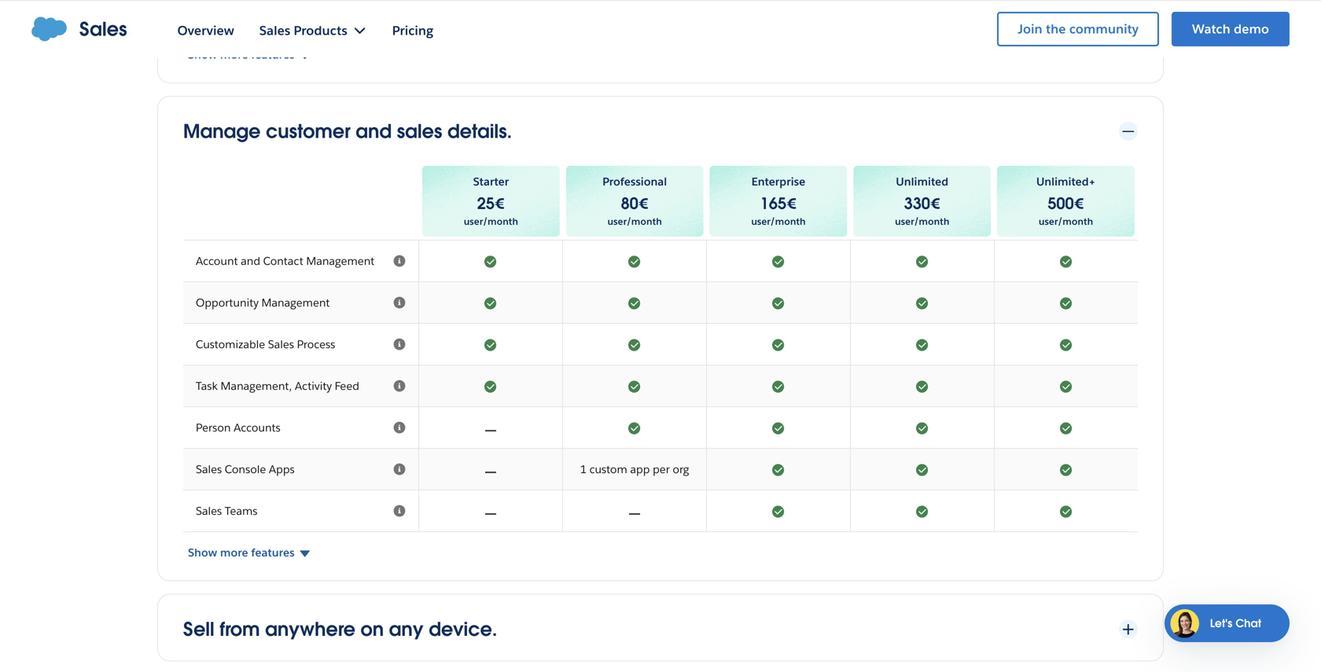 Task type: vqa. For each thing, say whether or not it's contained in the screenshot.


Task type: describe. For each thing, give the bounding box(es) containing it.
€ for 165
[[786, 194, 797, 214]]

task management, activity feed
[[196, 379, 359, 393]]

00800
[[930, 31, 964, 45]]

1 show more features button from the top
[[188, 47, 1143, 63]]

€ for 80
[[638, 194, 649, 214]]

salesforce context menu utility navigation
[[985, 10, 1290, 48]]

165
[[760, 194, 786, 214]]

task management, activity feed row
[[183, 366, 1138, 407]]

app
[[630, 463, 650, 477]]

org
[[673, 463, 689, 477]]

user/month for 80
[[607, 216, 662, 228]]

500
[[1048, 194, 1074, 214]]

console
[[225, 463, 266, 477]]

management,
[[221, 379, 292, 393]]

1
[[580, 463, 587, 477]]

€ for 500
[[1074, 194, 1084, 214]]

process
[[297, 337, 335, 352]]

1 custom app per org cell
[[563, 449, 707, 491]]

table containing 25
[[183, 163, 1138, 532]]

details.
[[447, 119, 512, 144]]

account and contact management
[[196, 254, 374, 268]]

management inside row
[[261, 296, 330, 310]]

7253
[[966, 31, 993, 45]]

more for second show more features button from the top of the page
[[220, 546, 248, 560]]

€ for 330
[[930, 194, 941, 214]]

not included image for sales console apps
[[432, 462, 550, 477]]

person accounts row
[[183, 407, 1138, 449]]

enterprise 165 € user/month
[[751, 175, 806, 228]]

accounts
[[234, 421, 281, 435]]

apps
[[269, 463, 295, 477]]

us
[[992, 12, 1004, 26]]

customizable
[[196, 337, 265, 352]]

professional 80 € user/month
[[602, 175, 667, 228]]

unlimited+
[[1036, 175, 1096, 189]]

1 custom app per org
[[580, 463, 689, 477]]

sales link
[[31, 17, 127, 42]]

per
[[653, 463, 670, 477]]

80
[[621, 194, 638, 214]]

contact inside row
[[263, 254, 303, 268]]

features for second show more features button from the bottom of the page
[[251, 48, 295, 62]]

professional
[[602, 175, 667, 189]]

user/month for 500
[[1039, 216, 1093, 228]]

unlimited+ 500 € user/month
[[1036, 175, 1096, 228]]

row group containing account and contact management
[[183, 240, 1138, 532]]

€ for 25
[[495, 194, 505, 214]]

row containing 25
[[183, 163, 1138, 240]]

account
[[196, 254, 238, 268]]

more for second show more features button from the bottom of the page
[[220, 48, 248, 62]]

2 show more features button from the top
[[188, 545, 1143, 561]]

and inside row
[[241, 254, 260, 268]]

activity
[[295, 379, 332, 393]]

let's
[[1210, 616, 1232, 631]]

unlimited 330 € user/month
[[895, 175, 949, 228]]

opportunity management
[[196, 296, 330, 310]]

contact us 00800 7253 3333
[[930, 12, 1023, 45]]



Task type: locate. For each thing, give the bounding box(es) containing it.
user/month inside unlimited+ 500 € user/month
[[1039, 216, 1093, 228]]

more up manage
[[220, 48, 248, 62]]

€ inside professional 80 € user/month
[[638, 194, 649, 214]]

0 horizontal spatial and
[[241, 254, 260, 268]]

25
[[477, 194, 495, 214]]

contact up 7253
[[948, 12, 989, 26]]

show more features button
[[188, 47, 1143, 63], [188, 545, 1143, 561]]

sales for sales teams
[[196, 504, 222, 518]]

0 vertical spatial show more features
[[188, 48, 295, 62]]

user/month for 165
[[751, 216, 806, 228]]

column header
[[183, 163, 419, 240]]

0 vertical spatial features
[[251, 48, 295, 62]]

0 vertical spatial contact
[[948, 12, 989, 26]]

task
[[196, 379, 218, 393]]

0 vertical spatial row
[[183, 0, 1138, 34]]

1 € from the left
[[495, 194, 505, 214]]

4 user/month from the left
[[895, 216, 949, 228]]

€ down professional
[[638, 194, 649, 214]]

and right "account"
[[241, 254, 260, 268]]

€ inside unlimited+ 500 € user/month
[[1074, 194, 1084, 214]]

2 vertical spatial row
[[183, 449, 1138, 491]]

3333
[[996, 31, 1023, 45]]

contact up the opportunity management
[[263, 254, 303, 268]]

2 cell from the left
[[563, 0, 707, 34]]

chat
[[1235, 616, 1261, 631]]

included image
[[1007, 5, 1125, 21], [432, 253, 550, 269], [576, 253, 694, 269], [719, 253, 837, 269], [863, 253, 981, 269], [1007, 253, 1125, 269], [432, 295, 550, 311], [576, 295, 694, 311], [719, 295, 837, 311], [863, 295, 981, 311], [1007, 295, 1125, 311], [432, 337, 550, 352], [576, 337, 694, 352], [719, 337, 837, 352], [863, 337, 981, 352], [1007, 337, 1125, 352], [432, 378, 550, 394], [576, 378, 694, 394], [719, 378, 837, 394], [863, 378, 981, 394], [1007, 378, 1125, 394], [576, 420, 694, 436], [719, 420, 837, 436], [863, 420, 981, 436], [1007, 420, 1125, 436], [719, 462, 837, 477], [863, 462, 981, 477], [1007, 462, 1125, 477], [719, 503, 837, 519], [863, 503, 981, 519], [1007, 503, 1125, 519]]

user/month down the 165
[[751, 216, 806, 228]]

management inside row
[[306, 254, 374, 268]]

0 vertical spatial show
[[188, 48, 217, 62]]

4 cell from the left
[[851, 0, 995, 34]]

1 features from the top
[[251, 48, 295, 62]]

features
[[251, 48, 295, 62], [251, 546, 295, 560]]

person accounts
[[196, 421, 281, 435]]

1 vertical spatial features
[[251, 546, 295, 560]]

1 cell from the left
[[419, 0, 563, 34]]

3 cell from the left
[[707, 0, 851, 34]]

teams
[[225, 504, 258, 518]]

0 vertical spatial show more features button
[[188, 47, 1143, 63]]

customizable sales process row
[[183, 324, 1138, 366]]

more down the teams
[[220, 546, 248, 560]]

1 show more features from the top
[[188, 48, 295, 62]]

2 € from the left
[[638, 194, 649, 214]]

330
[[904, 194, 930, 214]]

manage customer and sales details. button
[[183, 119, 1138, 144]]

1 vertical spatial contact
[[263, 254, 303, 268]]

person
[[196, 421, 231, 435]]

custom
[[589, 463, 627, 477]]

more
[[220, 48, 248, 62], [220, 546, 248, 560]]

row
[[183, 0, 1138, 34], [183, 163, 1138, 240], [183, 449, 1138, 491]]

contact inside the contact us 00800 7253 3333
[[948, 12, 989, 26]]

column header inside table
[[183, 163, 419, 240]]

2 user/month from the left
[[607, 216, 662, 228]]

row group
[[183, 240, 1138, 532]]

4 € from the left
[[930, 194, 941, 214]]

management
[[306, 254, 374, 268], [261, 296, 330, 310]]

€
[[495, 194, 505, 214], [638, 194, 649, 214], [786, 194, 797, 214], [930, 194, 941, 214], [1074, 194, 1084, 214]]

manage customer and sales details.
[[183, 119, 512, 144]]

user/month down 330
[[895, 216, 949, 228]]

user/month inside professional 80 € user/month
[[607, 216, 662, 228]]

€ inside starter 25 € user/month
[[495, 194, 505, 214]]

feed
[[335, 379, 359, 393]]

not included image inside row
[[432, 462, 550, 477]]

features for second show more features button from the top of the page
[[251, 546, 295, 560]]

user/month for 330
[[895, 216, 949, 228]]

starter 25 € user/month
[[464, 175, 518, 228]]

manage
[[183, 119, 261, 144]]

€ inside enterprise 165 € user/month
[[786, 194, 797, 214]]

€ down enterprise
[[786, 194, 797, 214]]

cell
[[419, 0, 563, 34], [563, 0, 707, 34], [707, 0, 851, 34], [851, 0, 995, 34]]

5 user/month from the left
[[1039, 216, 1093, 228]]

0 vertical spatial more
[[220, 48, 248, 62]]

show more features button down "sales teams" row
[[188, 545, 1143, 561]]

table
[[183, 163, 1138, 532]]

row containing sales console apps
[[183, 449, 1138, 491]]

unlimited
[[896, 175, 948, 189]]

enterprise
[[752, 175, 805, 189]]

let's chat
[[1210, 616, 1261, 631]]

sales for sales console apps
[[196, 463, 222, 477]]

3 row from the top
[[183, 449, 1138, 491]]

user/month
[[464, 216, 518, 228], [607, 216, 662, 228], [751, 216, 806, 228], [895, 216, 949, 228], [1039, 216, 1093, 228]]

let's chat button
[[1164, 605, 1290, 642]]

contact us link
[[948, 12, 1004, 26]]

sales
[[79, 17, 127, 41], [268, 337, 294, 352], [196, 463, 222, 477], [196, 504, 222, 518]]

1 vertical spatial show more features
[[188, 546, 295, 560]]

show more features
[[188, 48, 295, 62], [188, 546, 295, 560]]

1 row from the top
[[183, 0, 1138, 34]]

0 vertical spatial management
[[306, 254, 374, 268]]

1 vertical spatial show more features button
[[188, 545, 1143, 561]]

site tools navigation
[[902, 9, 1290, 54]]

sales teams
[[196, 504, 258, 518]]

wrapper image
[[1119, 122, 1138, 141]]

user/month down 500
[[1039, 216, 1093, 228]]

not included image inside person accounts row
[[432, 420, 550, 436]]

1 vertical spatial row
[[183, 163, 1138, 240]]

starter
[[473, 175, 509, 189]]

opportunity
[[196, 296, 259, 310]]

2 show more features from the top
[[188, 546, 295, 560]]

customer
[[266, 119, 350, 144]]

2 features from the top
[[251, 546, 295, 560]]

2 row from the top
[[183, 163, 1138, 240]]

sales
[[397, 119, 442, 144]]

opportunity management row
[[183, 282, 1138, 324]]

1 vertical spatial show
[[188, 546, 217, 560]]

sales console apps
[[196, 463, 295, 477]]

1 vertical spatial management
[[261, 296, 330, 310]]

0 horizontal spatial contact
[[263, 254, 303, 268]]

sales teams row
[[183, 491, 1138, 532]]

1 more from the top
[[220, 48, 248, 62]]

account and contact management row
[[183, 240, 1138, 282]]

sales for sales
[[79, 17, 127, 41]]

customizable sales process
[[196, 337, 335, 352]]

3 € from the left
[[786, 194, 797, 214]]

user/month down 25
[[464, 216, 518, 228]]

0 vertical spatial and
[[356, 119, 392, 144]]

not included image
[[432, 420, 550, 436], [432, 462, 550, 477], [432, 503, 550, 519], [576, 503, 694, 519]]

1 horizontal spatial and
[[356, 119, 392, 144]]

1 horizontal spatial contact
[[948, 12, 989, 26]]

show more features button up manage customer and sales details. "dropdown button"
[[188, 47, 1143, 63]]

1 user/month from the left
[[464, 216, 518, 228]]

3 user/month from the left
[[751, 216, 806, 228]]

not included image for person accounts
[[432, 420, 550, 436]]

user/month down 80 on the top left
[[607, 216, 662, 228]]

not included image for sales teams
[[432, 503, 550, 519]]

€ down the unlimited+
[[1074, 194, 1084, 214]]

show
[[188, 48, 217, 62], [188, 546, 217, 560]]

1 vertical spatial more
[[220, 546, 248, 560]]

user/month for 25
[[464, 216, 518, 228]]

and left sales
[[356, 119, 392, 144]]

€ down starter
[[495, 194, 505, 214]]

and
[[356, 119, 392, 144], [241, 254, 260, 268]]

contact
[[948, 12, 989, 26], [263, 254, 303, 268]]

€ inside the unlimited 330 € user/month
[[930, 194, 941, 214]]

and inside "dropdown button"
[[356, 119, 392, 144]]

2 show from the top
[[188, 546, 217, 560]]

€ down unlimited on the top of the page
[[930, 194, 941, 214]]

1 vertical spatial and
[[241, 254, 260, 268]]

1 show from the top
[[188, 48, 217, 62]]

row header
[[183, 0, 419, 34]]

5 € from the left
[[1074, 194, 1084, 214]]

2 more from the top
[[220, 546, 248, 560]]



